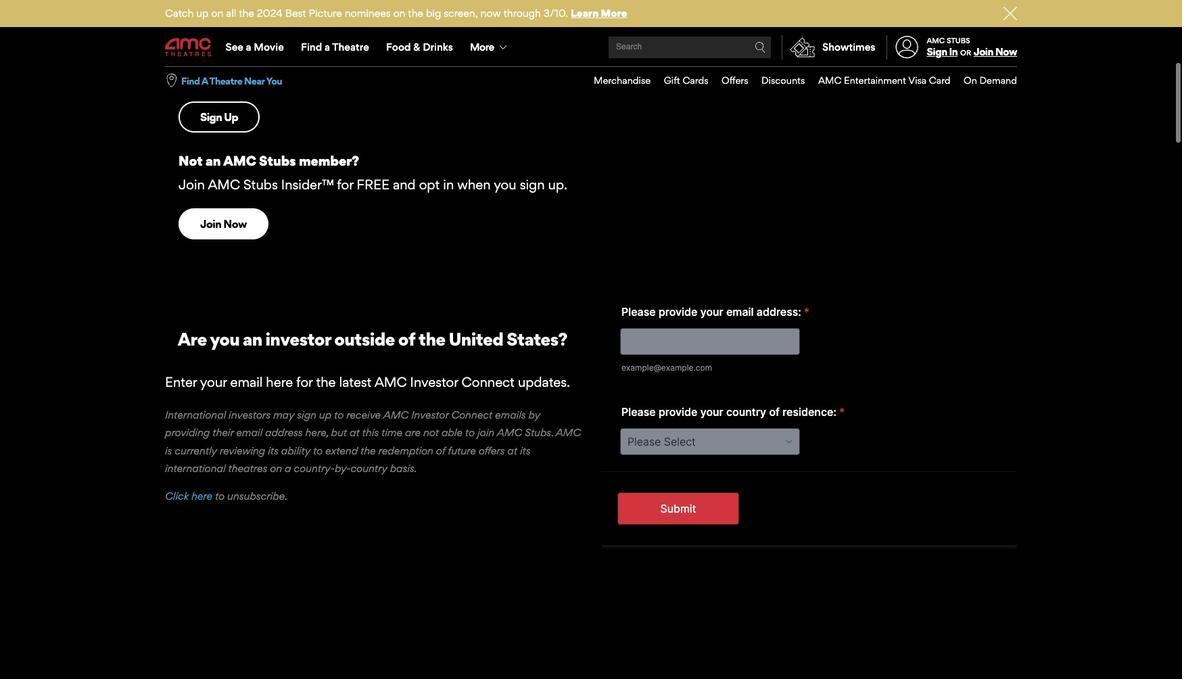 Task type: vqa. For each thing, say whether or not it's contained in the screenshot.
Page.
yes



Task type: describe. For each thing, give the bounding box(es) containing it.
already
[[179, 46, 229, 63]]

all
[[226, 7, 236, 20]]

already an amc stubs member?
[[179, 46, 386, 63]]

entertainment
[[844, 74, 907, 86]]

gift
[[664, 74, 681, 86]]

updates.​
[[843, 11, 895, 27]]

a inside find a theatre link
[[325, 41, 330, 53]]

join amc stubs insider™ for free and opt in when you sign up.​
[[179, 176, 568, 193]]

1 horizontal spatial offers
[[577, 11, 611, 27]]

here,
[[305, 426, 329, 439]]

1 horizontal spatial more
[[601, 7, 627, 20]]

0 vertical spatial email
[[230, 374, 263, 391]]

an for not
[[206, 153, 221, 169]]

us
[[384, 11, 398, 27]]

email inside international investors may sign up to receive amc investor connect emails by providing their email address here, but at this time are not able to join amc stubs. amc is currently reviewing its ability to extend the redemption of future offers at its international theatres on a country-by-country basis.
[[236, 426, 263, 439]]

a
[[202, 75, 208, 86]]

join now link
[[179, 208, 268, 240]]

visa
[[909, 74, 927, 86]]

international
[[165, 408, 226, 421]]

address
[[265, 426, 303, 439]]

1 vertical spatial here
[[191, 490, 212, 503]]

sign up for amc investor connect on your profile page.
[[179, 70, 516, 86]]

movie
[[254, 41, 284, 53]]

by-
[[335, 462, 351, 475]]

outside
[[334, 328, 395, 350]]

join
[[478, 426, 495, 439]]

2 vertical spatial an
[[243, 328, 262, 350]]

on demand
[[964, 74, 1018, 86]]

you're
[[190, 11, 227, 27]]

special
[[532, 11, 574, 27]]

emails
[[495, 408, 526, 421]]

may
[[273, 408, 295, 421]]

find for find a theatre near you
[[181, 75, 200, 86]]

1 horizontal spatial sign
[[520, 176, 545, 193]]

amc up you
[[250, 46, 282, 63]]

able
[[442, 426, 463, 439]]

not
[[179, 153, 203, 169]]

are
[[405, 426, 421, 439]]

the up search the amc website text box
[[641, 11, 661, 27]]

theatre for a
[[332, 41, 369, 53]]

join for join now
[[200, 217, 221, 231]]

sign in or join amc stubs element
[[887, 28, 1018, 66]]

country-
[[294, 462, 335, 475]]

see
[[226, 41, 244, 53]]

food & drinks link
[[378, 28, 462, 66]]

are
[[178, 328, 207, 350]]

basis.
[[390, 462, 417, 475]]

amc down showtimes 'link'
[[819, 74, 842, 86]]

member? for investor
[[325, 46, 386, 63]]

stubs.
[[525, 426, 553, 439]]

merchandise link
[[581, 67, 651, 95]]

this
[[362, 426, 379, 439]]

are you an investor outside of the united states?
[[178, 328, 568, 350]]

is
[[165, 444, 172, 457]]

discounts link
[[749, 67, 805, 95]]

catch up on all the 2024 best picture nominees on the big screen, now through 3/10. learn more
[[165, 7, 627, 20]]

1 vertical spatial at
[[508, 444, 518, 457]]

member? for for
[[299, 153, 359, 169]]

let
[[366, 11, 381, 27]]

0 vertical spatial here
[[266, 374, 293, 391]]

investor
[[266, 328, 331, 350]]

join for join amc stubs insider™ for free and opt in when you sign up.​
[[179, 176, 205, 193]]

stubs up insider™
[[259, 153, 296, 169]]

learn more link
[[571, 7, 627, 20]]

you for when
[[494, 176, 517, 193]]

investor inside international investors may sign up to receive amc investor connect emails by providing their email address here, but at this time are not able to join amc stubs. amc is currently reviewing its ability to extend the redemption of future offers at its international theatres on a country-by-country basis.
[[411, 408, 449, 421]]

catch
[[165, 7, 194, 20]]

stubs right movie
[[285, 46, 322, 63]]

2024
[[257, 7, 283, 20]]

enter
[[165, 374, 197, 391]]

when
[[458, 176, 491, 193]]

find a theatre link
[[293, 28, 378, 66]]

submit search icon image
[[755, 42, 766, 53]]

more button
[[462, 28, 518, 66]]

cards
[[683, 74, 709, 86]]

offers link
[[709, 67, 749, 95]]

sign for sign up for amc investor connect on your profile page.
[[179, 70, 205, 86]]

amc up search the amc website text box
[[700, 11, 732, 27]]

theatres
[[228, 462, 267, 475]]

now inside "amc stubs sign in or join now"
[[996, 45, 1018, 58]]

up for sign
[[209, 70, 225, 86]]

for for insider™
[[337, 176, 354, 193]]

a inside see a movie link
[[246, 41, 251, 53]]

through
[[504, 7, 541, 20]]

investors
[[229, 408, 271, 421]]

not
[[424, 426, 439, 439]]

send
[[473, 11, 503, 27]]

sign in button
[[927, 45, 958, 58]]

now
[[481, 7, 501, 20]]

gift cards link
[[651, 67, 709, 95]]

the inside international investors may sign up to receive amc investor connect emails by providing their email address here, but at this time are not able to join amc stubs. amc is currently reviewing its ability to extend the redemption of future offers at its international theatres on a country-by-country basis.
[[361, 444, 376, 457]]

find a theatre near you
[[181, 75, 282, 86]]

2 its from the left
[[520, 444, 531, 457]]

drinks
[[423, 41, 453, 53]]

redemption
[[379, 444, 434, 457]]

amc right stubs.
[[556, 426, 581, 439]]

menu containing more
[[165, 28, 1018, 66]]

to up but
[[334, 408, 344, 421]]

profile
[[440, 70, 479, 86]]

menu containing merchandise
[[581, 67, 1018, 95]]

search the AMC website text field
[[614, 42, 755, 52]]

best
[[285, 7, 306, 20]]

sign inside international investors may sign up to receive amc investor connect emails by providing their email address here, but at this time are not able to join amc stubs. amc is currently reviewing its ability to extend the redemption of future offers at its international theatres on a country-by-country basis.
[[297, 408, 317, 421]]

on
[[964, 74, 978, 86]]

find a theatre
[[301, 41, 369, 53]]

reviewing
[[220, 444, 265, 457]]

see a movie link
[[217, 28, 293, 66]]

connect up emails
[[462, 374, 515, 391]]

near
[[244, 75, 265, 86]]

picture
[[309, 7, 342, 20]]

offers inside international investors may sign up to receive amc investor connect emails by providing their email address here, but at this time are not able to join amc stubs. amc is currently reviewing its ability to extend the redemption of future offers at its international theatres on a country-by-country basis.
[[479, 444, 505, 457]]

updates.
[[518, 374, 570, 391]]

the left big
[[408, 7, 424, 20]]

0 horizontal spatial now
[[223, 217, 247, 231]]

showtimes image
[[783, 35, 823, 60]]

connect down find a theatre link
[[335, 70, 388, 86]]

merchandise
[[594, 74, 651, 86]]

join now
[[200, 217, 247, 231]]

2 vertical spatial you
[[210, 328, 240, 350]]

know.
[[401, 11, 437, 27]]

time
[[382, 426, 403, 439]]

you
[[266, 75, 282, 86]]

we'll
[[440, 11, 470, 27]]

the left the united
[[419, 328, 446, 350]]

ability
[[281, 444, 311, 457]]

currently
[[175, 444, 217, 457]]



Task type: locate. For each thing, give the bounding box(es) containing it.
amc inside "amc stubs sign in or join now"
[[927, 36, 945, 45]]

1 vertical spatial up
[[209, 70, 225, 86]]

discounts
[[762, 74, 805, 86]]

0 horizontal spatial of
[[398, 328, 415, 350]]

sign down already
[[179, 70, 205, 86]]

1 vertical spatial you
[[494, 176, 517, 193]]

0 vertical spatial theatre
[[332, 41, 369, 53]]

0 vertical spatial an
[[232, 46, 247, 63]]

1 vertical spatial email
[[236, 426, 263, 439]]

on inside international investors may sign up to receive amc investor connect emails by providing their email address here, but at this time are not able to join amc stubs. amc is currently reviewing its ability to extend the redemption of future offers at its international theatres on a country-by-country basis.
[[270, 462, 282, 475]]

click
[[165, 490, 189, 503]]

amc up sign in button
[[927, 36, 945, 45]]

for left free on the top of the page
[[337, 176, 354, 193]]

2 vertical spatial for
[[296, 374, 313, 391]]

1 vertical spatial theatre
[[210, 75, 242, 86]]

country
[[351, 462, 388, 475]]

at down emails
[[508, 444, 518, 457]]

food & drinks
[[386, 41, 453, 53]]

1 vertical spatial sign
[[297, 408, 317, 421]]

1 horizontal spatial now
[[996, 45, 1018, 58]]

0 horizontal spatial at
[[350, 426, 360, 439]]

0 horizontal spatial theatre
[[210, 75, 242, 86]]

for down see
[[228, 70, 245, 86]]

by
[[529, 408, 541, 421]]

amc down emails
[[497, 426, 522, 439]]

sign up
[[200, 110, 238, 124]]

you for send
[[506, 11, 528, 27]]

1 horizontal spatial your
[[410, 70, 437, 86]]

stubs inside "amc stubs sign in or join now"
[[947, 36, 971, 45]]

connect up join
[[451, 408, 493, 421]]

0 horizontal spatial find
[[181, 75, 200, 86]]

0 horizontal spatial here
[[191, 490, 212, 503]]

sign up here,
[[297, 408, 317, 421]]

find down stockholder,
[[301, 41, 322, 53]]

more down send
[[470, 41, 494, 53]]

0 vertical spatial member?
[[325, 46, 386, 63]]

1 vertical spatial of
[[436, 444, 445, 457]]

more right the learn
[[601, 7, 627, 20]]

the up here,
[[316, 374, 336, 391]]

amc logo image
[[165, 38, 212, 57], [165, 38, 212, 57]]

1 horizontal spatial for
[[296, 374, 313, 391]]

a right see
[[246, 41, 251, 53]]

at right but
[[350, 426, 360, 439]]

up
[[196, 7, 209, 20], [209, 70, 225, 86], [319, 408, 332, 421]]

0 vertical spatial now
[[996, 45, 1018, 58]]

menu down showtimes image
[[581, 67, 1018, 95]]

1 vertical spatial your
[[200, 374, 227, 391]]

up for catch
[[196, 7, 209, 20]]

amc up join now
[[208, 176, 240, 193]]

1 vertical spatial menu
[[581, 67, 1018, 95]]

1 horizontal spatial here
[[266, 374, 293, 391]]

opt
[[419, 176, 440, 193]]

or
[[961, 48, 972, 58]]

international
[[165, 462, 226, 475]]

up
[[224, 110, 238, 124]]

stubs up in
[[947, 36, 971, 45]]

big
[[426, 7, 441, 20]]

1 vertical spatial and
[[393, 176, 416, 193]]

see a movie
[[226, 41, 284, 53]]

amc entertainment visa card
[[819, 74, 951, 86]]

in
[[443, 176, 454, 193]]

0 horizontal spatial sign
[[297, 408, 317, 421]]

more inside "button"
[[470, 41, 494, 53]]

offers
[[577, 11, 611, 27], [479, 444, 505, 457]]

find inside button
[[181, 75, 200, 86]]

click here link
[[165, 490, 212, 503]]

stubs
[[947, 36, 971, 45], [285, 46, 322, 63], [259, 153, 296, 169], [244, 176, 278, 193]]

food
[[386, 41, 411, 53]]

member? up insider™
[[299, 153, 359, 169]]

its down stubs.
[[520, 444, 531, 457]]

a down ability
[[285, 462, 291, 475]]

if
[[179, 11, 186, 27]]

gift cards
[[664, 74, 709, 86]]

email up investors
[[230, 374, 263, 391]]

your
[[410, 70, 437, 86], [200, 374, 227, 391]]

a right you're
[[230, 11, 237, 27]]

sign for sign up
[[200, 110, 222, 124]]

here
[[266, 374, 293, 391], [191, 490, 212, 503]]

amc
[[700, 11, 732, 27], [927, 36, 945, 45], [250, 46, 282, 63], [248, 70, 280, 86], [819, 74, 842, 86], [223, 153, 256, 169], [208, 176, 240, 193], [375, 374, 407, 391], [383, 408, 409, 421], [497, 426, 522, 439], [556, 426, 581, 439]]

showtimes link
[[782, 35, 876, 60]]

now
[[996, 45, 1018, 58], [223, 217, 247, 231]]

1 vertical spatial find
[[181, 75, 200, 86]]

an
[[232, 46, 247, 63], [206, 153, 221, 169], [243, 328, 262, 350]]

sign left up
[[200, 110, 222, 124]]

amc entertainment visa card link
[[805, 67, 951, 95]]

not an amc stubs member?
[[179, 153, 359, 169]]

for down investor
[[296, 374, 313, 391]]

you
[[506, 11, 528, 27], [494, 176, 517, 193], [210, 328, 240, 350]]

for for here
[[296, 374, 313, 391]]

an up find a theatre near you
[[232, 46, 247, 63]]

the right "all"
[[239, 7, 254, 20]]

2 vertical spatial sign
[[200, 110, 222, 124]]

amc up receive at the bottom left
[[375, 374, 407, 391]]

sign
[[927, 45, 948, 58], [179, 70, 205, 86], [200, 110, 222, 124]]

page.
[[482, 70, 516, 86]]

your down 'food & drinks' link
[[410, 70, 437, 86]]

up.​
[[548, 176, 568, 193]]

sign left in
[[927, 45, 948, 58]]

of inside international investors may sign up to receive amc investor connect emails by providing their email address here, but at this time are not able to join amc stubs. amc is currently reviewing its ability to extend the redemption of future offers at its international theatres on a country-by-country basis.
[[436, 444, 445, 457]]

your right enter
[[200, 374, 227, 391]]

0 vertical spatial you
[[506, 11, 528, 27]]

1 its from the left
[[268, 444, 279, 457]]

1 vertical spatial member?
[[299, 153, 359, 169]]

you right are
[[210, 328, 240, 350]]

to right click here link
[[215, 490, 225, 503]]

0 vertical spatial your
[[410, 70, 437, 86]]

member?
[[325, 46, 386, 63], [299, 153, 359, 169]]

of right outside
[[398, 328, 415, 350]]

on right let
[[393, 7, 406, 20]]

member? up sign up for amc investor connect on your profile page.
[[325, 46, 386, 63]]

0 vertical spatial sign
[[927, 45, 948, 58]]

on down ability
[[270, 462, 282, 475]]

a down stockholder,
[[325, 41, 330, 53]]

latest up receive at the bottom left
[[339, 374, 372, 391]]

0 vertical spatial for
[[228, 70, 245, 86]]

here up may
[[266, 374, 293, 391]]

to
[[334, 408, 344, 421], [465, 426, 475, 439], [313, 444, 323, 457], [215, 490, 225, 503]]

0 vertical spatial and
[[615, 11, 638, 27]]

0 vertical spatial find
[[301, 41, 322, 53]]

1 horizontal spatial and
[[615, 11, 638, 27]]

extend
[[325, 444, 358, 457]]

stubs down not an amc stubs member?
[[244, 176, 278, 193]]

at
[[350, 426, 360, 439], [508, 444, 518, 457]]

on left "all"
[[211, 7, 223, 20]]

1 horizontal spatial of
[[436, 444, 445, 457]]

amc investor connect image
[[179, 0, 415, 8]]

1 vertical spatial more
[[470, 41, 494, 53]]

1 horizontal spatial find
[[301, 41, 322, 53]]

0 vertical spatial of
[[398, 328, 415, 350]]

0 vertical spatial more
[[601, 7, 627, 20]]

connect up showtimes image
[[787, 11, 840, 27]]

0 vertical spatial menu
[[165, 28, 1018, 66]]

0 vertical spatial sign
[[520, 176, 545, 193]]

insider™
[[281, 176, 334, 193]]

their
[[213, 426, 234, 439]]

theatre for a
[[210, 75, 242, 86]]

2 horizontal spatial for
[[337, 176, 354, 193]]

current
[[241, 11, 285, 27]]

and left opt
[[393, 176, 416, 193]]

0 horizontal spatial more
[[470, 41, 494, 53]]

1 vertical spatial offers
[[479, 444, 505, 457]]

0 horizontal spatial for
[[228, 70, 245, 86]]

amc down up
[[223, 153, 256, 169]]

amc down already an amc stubs member?
[[248, 70, 280, 86]]

to down here,
[[313, 444, 323, 457]]

demand
[[980, 74, 1018, 86]]

1 vertical spatial latest
[[339, 374, 372, 391]]

menu
[[165, 28, 1018, 66], [581, 67, 1018, 95]]

1 vertical spatial join
[[179, 176, 205, 193]]

sign inside "amc stubs sign in or join now"
[[927, 45, 948, 58]]

0 horizontal spatial and
[[393, 176, 416, 193]]

to left join
[[465, 426, 475, 439]]

0 vertical spatial at
[[350, 426, 360, 439]]

amc up time
[[383, 408, 409, 421]]

the
[[239, 7, 254, 20], [408, 7, 424, 20], [641, 11, 661, 27], [419, 328, 446, 350], [316, 374, 336, 391], [361, 444, 376, 457]]

find for find a theatre
[[301, 41, 322, 53]]

1 vertical spatial for
[[337, 176, 354, 193]]

offers right the 3/10.
[[577, 11, 611, 27]]

0 horizontal spatial your
[[200, 374, 227, 391]]

join inside "amc stubs sign in or join now"
[[974, 45, 994, 58]]

sign left the up.​
[[520, 176, 545, 193]]

up up here,
[[319, 408, 332, 421]]

the up country
[[361, 444, 376, 457]]

a inside international investors may sign up to receive amc investor connect emails by providing their email address here, but at this time are not able to join amc stubs. amc is currently reviewing its ability to extend the redemption of future offers at its international theatres on a country-by-country basis.
[[285, 462, 291, 475]]

0 vertical spatial latest
[[664, 11, 697, 27]]

1 vertical spatial now
[[223, 217, 247, 231]]

enter your email here for the latest amc investor connect updates.
[[165, 374, 570, 391]]

1 horizontal spatial theatre
[[332, 41, 369, 53]]

up inside international investors may sign up to receive amc investor connect emails by providing their email address here, but at this time are not able to join amc stubs. amc is currently reviewing its ability to extend the redemption of future offers at its international theatres on a country-by-country basis.
[[319, 408, 332, 421]]

of
[[398, 328, 415, 350], [436, 444, 445, 457]]

providing
[[165, 426, 210, 439]]

connect inside international investors may sign up to receive amc investor connect emails by providing their email address here, but at this time are not able to join amc stubs. amc is currently reviewing its ability to extend the redemption of future offers at its international theatres on a country-by-country basis.
[[451, 408, 493, 421]]

theatre up sign up for amc investor connect on your profile page.
[[332, 41, 369, 53]]

join
[[974, 45, 994, 58], [179, 176, 205, 193], [200, 217, 221, 231]]

click here to unsubscribe.
[[165, 490, 288, 503]]

an left investor
[[243, 328, 262, 350]]

international investors may sign up to receive amc investor connect emails by providing their email address here, but at this time are not able to join amc stubs. amc is currently reviewing its ability to extend the redemption of future offers at its international theatres on a country-by-country basis.
[[165, 408, 581, 475]]

find left a
[[181, 75, 200, 86]]

find
[[301, 41, 322, 53], [181, 75, 200, 86]]

join now button
[[974, 45, 1018, 58]]

theatre inside button
[[210, 75, 242, 86]]

in
[[950, 45, 958, 58]]

1 horizontal spatial latest
[[664, 11, 697, 27]]

0 horizontal spatial offers
[[479, 444, 505, 457]]

0 vertical spatial up
[[196, 7, 209, 20]]

you right 'now'
[[506, 11, 528, 27]]

its down address
[[268, 444, 279, 457]]

latest up search the amc website text box
[[664, 11, 697, 27]]

unsubscribe.
[[227, 490, 288, 503]]

up right a
[[209, 70, 225, 86]]

investor
[[735, 11, 783, 27], [283, 70, 331, 86], [410, 374, 458, 391], [411, 408, 449, 421]]

0 vertical spatial join
[[974, 45, 994, 58]]

email down investors
[[236, 426, 263, 439]]

if you're a current stockholder, let us know. we'll send you special offers and the latest amc investor connect updates.​
[[179, 11, 895, 27]]

on down food
[[391, 70, 407, 86]]

showtimes
[[823, 41, 876, 53]]

of down not
[[436, 444, 445, 457]]

you right the when
[[494, 176, 517, 193]]

1 vertical spatial an
[[206, 153, 221, 169]]

up right if
[[196, 7, 209, 20]]

find inside menu
[[301, 41, 322, 53]]

latest
[[664, 11, 697, 27], [339, 374, 372, 391]]

0 horizontal spatial its
[[268, 444, 279, 457]]

menu down the learn
[[165, 28, 1018, 66]]

and right the learn
[[615, 11, 638, 27]]

offers down join
[[479, 444, 505, 457]]

an right not
[[206, 153, 221, 169]]

1 vertical spatial sign
[[179, 70, 205, 86]]

user profile image
[[888, 36, 926, 59]]

for
[[228, 70, 245, 86], [337, 176, 354, 193], [296, 374, 313, 391]]

0 horizontal spatial latest
[[339, 374, 372, 391]]

2 vertical spatial up
[[319, 408, 332, 421]]

0 vertical spatial offers
[[577, 11, 611, 27]]

on demand link
[[951, 67, 1018, 95]]

free
[[357, 176, 390, 193]]

theatre right a
[[210, 75, 242, 86]]

1 horizontal spatial at
[[508, 444, 518, 457]]

receive
[[346, 408, 381, 421]]

3/10.
[[544, 7, 568, 20]]

2 vertical spatial join
[[200, 217, 221, 231]]

1 horizontal spatial its
[[520, 444, 531, 457]]

screen,
[[444, 7, 478, 20]]

an for already
[[232, 46, 247, 63]]

here right click
[[191, 490, 212, 503]]

offers
[[722, 74, 749, 86]]



